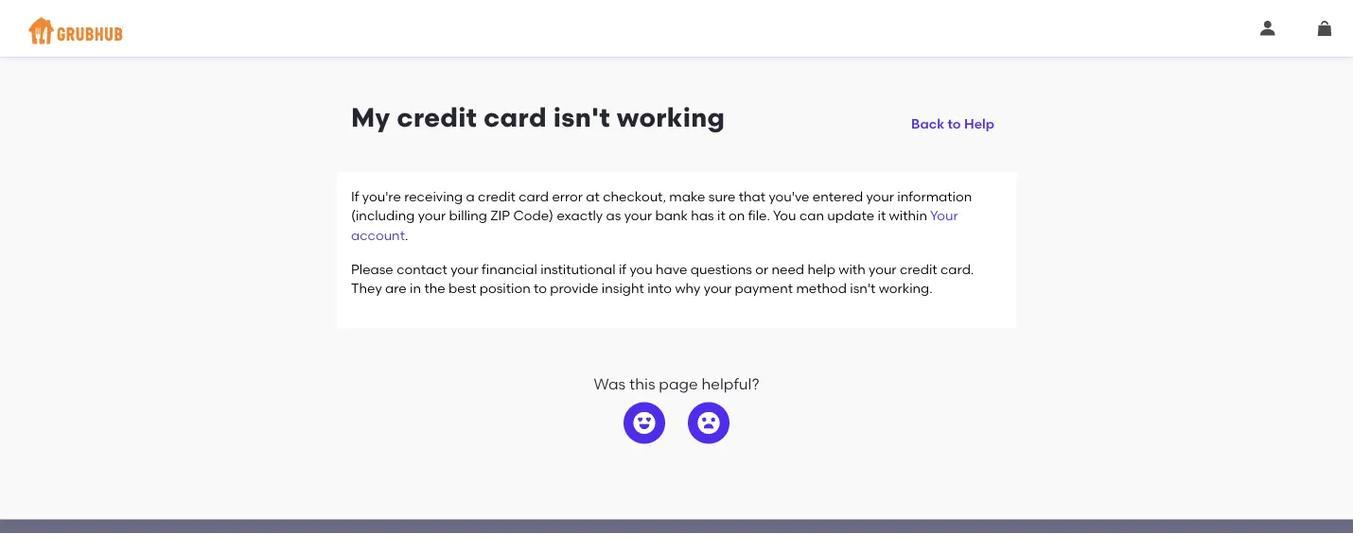 Task type: describe. For each thing, give the bounding box(es) containing it.
have
[[656, 261, 688, 278]]

payment
[[735, 281, 793, 297]]

exactly
[[557, 208, 603, 224]]

financial
[[482, 261, 538, 278]]

you
[[630, 261, 653, 278]]

into
[[648, 281, 672, 297]]

if
[[351, 189, 359, 205]]

entered
[[813, 189, 864, 205]]

at
[[586, 189, 600, 205]]

sure
[[709, 189, 736, 205]]

helpful?
[[702, 376, 760, 394]]

please contact your financial institutional if you have questions or need help with your credit card. they are in the best position to provide insight into why your payment method isn't working.
[[351, 261, 975, 297]]

back to help link
[[904, 101, 1003, 135]]

this
[[630, 376, 656, 394]]

you've
[[769, 189, 810, 205]]

0 vertical spatial card
[[484, 102, 547, 133]]

help
[[808, 261, 836, 278]]

if you're receiving a credit card error at checkout, make sure that you've entered your information (including your billing zip code) exactly as your bank has it on file. you can update it within
[[351, 189, 973, 224]]

best
[[449, 281, 477, 297]]

2 it from the left
[[878, 208, 886, 224]]

please
[[351, 261, 394, 278]]

insight
[[602, 281, 645, 297]]

.
[[405, 227, 408, 243]]

update
[[828, 208, 875, 224]]

my credit card isn't working
[[351, 102, 725, 133]]

(including
[[351, 208, 415, 224]]

you're
[[362, 189, 401, 205]]

or
[[756, 261, 769, 278]]

why
[[675, 281, 701, 297]]

2 small image from the left
[[1318, 21, 1333, 36]]

make
[[670, 189, 706, 205]]

isn't inside please contact your financial institutional if you have questions or need help with your credit card. they are in the best position to provide insight into why your payment method isn't working.
[[851, 281, 876, 297]]

your down receiving
[[418, 208, 446, 224]]

on
[[729, 208, 745, 224]]

1 it from the left
[[718, 208, 726, 224]]

your account
[[351, 208, 959, 243]]

was
[[594, 376, 626, 394]]

error
[[552, 189, 583, 205]]

back to help
[[912, 116, 995, 132]]

was this page helpful?
[[594, 376, 760, 394]]

your down questions
[[704, 281, 732, 297]]

file.
[[749, 208, 771, 224]]

0 vertical spatial isn't
[[554, 102, 611, 133]]

page
[[659, 376, 698, 394]]

that
[[739, 189, 766, 205]]

position
[[480, 281, 531, 297]]

provide
[[550, 281, 599, 297]]

0 vertical spatial to
[[948, 116, 962, 132]]

this page was helpful image
[[633, 413, 656, 435]]

with
[[839, 261, 866, 278]]



Task type: vqa. For each thing, say whether or not it's contained in the screenshot.
provide on the left bottom of the page
yes



Task type: locate. For each thing, give the bounding box(es) containing it.
1 vertical spatial to
[[534, 281, 547, 297]]

to left help
[[948, 116, 962, 132]]

checkout,
[[603, 189, 667, 205]]

in
[[410, 281, 421, 297]]

help
[[965, 116, 995, 132]]

your account link
[[351, 208, 959, 243]]

credit inside please contact your financial institutional if you have questions or need help with your credit card. they are in the best position to provide insight into why your payment method isn't working.
[[900, 261, 938, 278]]

0 vertical spatial credit
[[397, 102, 477, 133]]

small image
[[1261, 21, 1276, 36], [1318, 21, 1333, 36]]

you
[[774, 208, 797, 224]]

contact
[[397, 261, 448, 278]]

2 horizontal spatial credit
[[900, 261, 938, 278]]

isn't down with
[[851, 281, 876, 297]]

working
[[617, 102, 725, 133]]

1 horizontal spatial to
[[948, 116, 962, 132]]

billing
[[449, 208, 488, 224]]

within
[[890, 208, 928, 224]]

bank
[[656, 208, 688, 224]]

credit
[[397, 102, 477, 133], [478, 189, 516, 205], [900, 261, 938, 278]]

1 horizontal spatial it
[[878, 208, 886, 224]]

0 horizontal spatial isn't
[[554, 102, 611, 133]]

credit up 'working.'
[[900, 261, 938, 278]]

1 small image from the left
[[1261, 21, 1276, 36]]

0 horizontal spatial small image
[[1261, 21, 1276, 36]]

receiving
[[404, 189, 463, 205]]

to left 'provide'
[[534, 281, 547, 297]]

the
[[425, 281, 446, 297]]

your up 'working.'
[[869, 261, 897, 278]]

institutional
[[541, 261, 616, 278]]

0 horizontal spatial it
[[718, 208, 726, 224]]

back
[[912, 116, 945, 132]]

are
[[385, 281, 407, 297]]

method
[[797, 281, 847, 297]]

credit right my
[[397, 102, 477, 133]]

to inside please contact your financial institutional if you have questions or need help with your credit card. they are in the best position to provide insight into why your payment method isn't working.
[[534, 281, 547, 297]]

grubhub logo image
[[28, 12, 123, 50]]

has
[[691, 208, 714, 224]]

1 horizontal spatial credit
[[478, 189, 516, 205]]

if
[[619, 261, 627, 278]]

2 vertical spatial credit
[[900, 261, 938, 278]]

questions
[[691, 261, 753, 278]]

can
[[800, 208, 825, 224]]

to
[[948, 116, 962, 132], [534, 281, 547, 297]]

your down 'checkout,'
[[625, 208, 652, 224]]

information
[[898, 189, 973, 205]]

isn't up at
[[554, 102, 611, 133]]

1 vertical spatial credit
[[478, 189, 516, 205]]

isn't
[[554, 102, 611, 133], [851, 281, 876, 297]]

your
[[867, 189, 895, 205], [418, 208, 446, 224], [625, 208, 652, 224], [451, 261, 479, 278], [869, 261, 897, 278], [704, 281, 732, 297]]

card inside the if you're receiving a credit card error at checkout, make sure that you've entered your information (including your billing zip code) exactly as your bank has it on file. you can update it within
[[519, 189, 549, 205]]

it left the within
[[878, 208, 886, 224]]

card.
[[941, 261, 975, 278]]

your up the within
[[867, 189, 895, 205]]

your
[[931, 208, 959, 224]]

1 vertical spatial isn't
[[851, 281, 876, 297]]

your up best
[[451, 261, 479, 278]]

1 vertical spatial card
[[519, 189, 549, 205]]

0 horizontal spatial credit
[[397, 102, 477, 133]]

it
[[718, 208, 726, 224], [878, 208, 886, 224]]

a
[[466, 189, 475, 205]]

account
[[351, 227, 405, 243]]

working.
[[879, 281, 933, 297]]

code)
[[514, 208, 554, 224]]

this page was not helpful image
[[698, 413, 721, 435]]

credit inside the if you're receiving a credit card error at checkout, make sure that you've entered your information (including your billing zip code) exactly as your bank has it on file. you can update it within
[[478, 189, 516, 205]]

they
[[351, 281, 382, 297]]

0 horizontal spatial to
[[534, 281, 547, 297]]

my
[[351, 102, 391, 133]]

1 horizontal spatial isn't
[[851, 281, 876, 297]]

zip
[[491, 208, 510, 224]]

need
[[772, 261, 805, 278]]

1 horizontal spatial small image
[[1318, 21, 1333, 36]]

it left on
[[718, 208, 726, 224]]

as
[[606, 208, 621, 224]]

card
[[484, 102, 547, 133], [519, 189, 549, 205]]

credit up zip
[[478, 189, 516, 205]]



